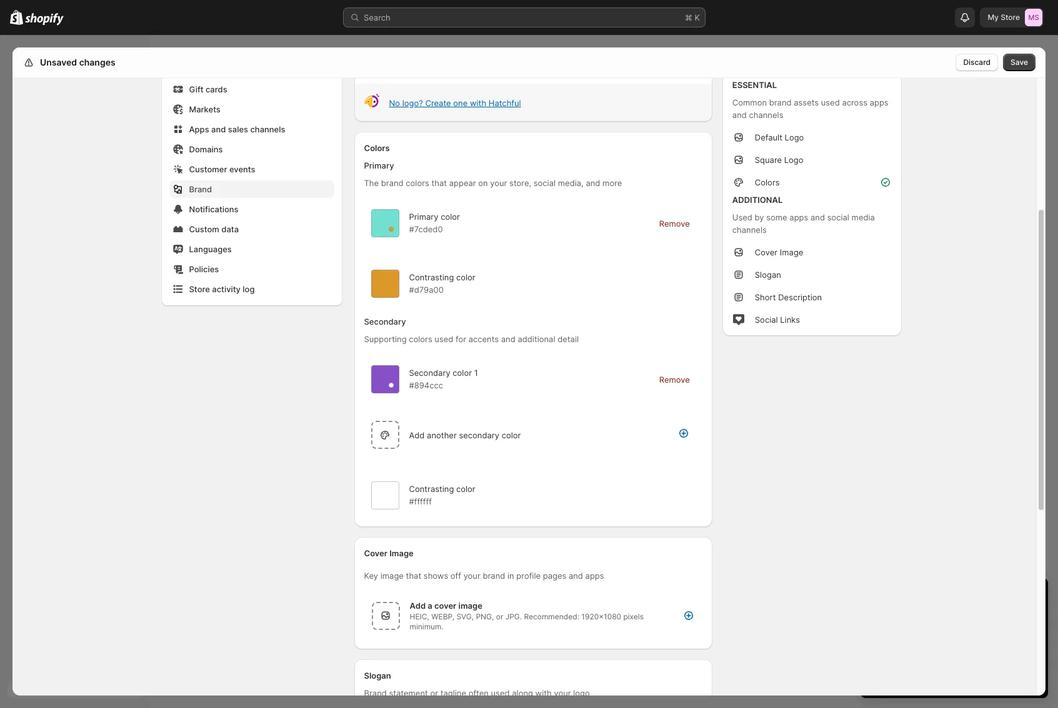 Task type: locate. For each thing, give the bounding box(es) containing it.
secondary for secondary color 1 #894ccc
[[409, 368, 450, 378]]

1 vertical spatial contrasting
[[409, 484, 454, 494]]

0 horizontal spatial image
[[380, 571, 404, 581]]

0 vertical spatial add
[[409, 430, 425, 440]]

your right on
[[490, 178, 507, 188]]

2 remove button from the top
[[652, 371, 697, 388]]

color down add another secondary color
[[456, 484, 475, 494]]

unsaved changes
[[40, 57, 115, 67]]

secondary
[[459, 430, 499, 440]]

that left appear
[[432, 178, 447, 188]]

brand left 'statement'
[[364, 689, 387, 699]]

social left 'media'
[[827, 212, 849, 222]]

0 vertical spatial or
[[496, 612, 503, 622]]

0 vertical spatial cover image
[[755, 247, 803, 257]]

2 vertical spatial your
[[554, 689, 571, 699]]

logo
[[785, 132, 804, 142], [784, 155, 803, 165]]

channels
[[749, 110, 783, 120], [250, 124, 285, 134], [732, 225, 767, 235]]

cover down by on the top
[[755, 247, 778, 257]]

webp,
[[431, 612, 454, 622]]

short description
[[755, 292, 822, 302]]

remove button for secondary color 1
[[652, 371, 697, 388]]

0 vertical spatial cover
[[755, 247, 778, 257]]

1 horizontal spatial apps
[[790, 212, 808, 222]]

1 horizontal spatial or
[[496, 612, 503, 622]]

color for secondary color 1 #894ccc
[[453, 368, 472, 378]]

0 vertical spatial remove
[[659, 218, 690, 228]]

with right along
[[535, 689, 552, 699]]

0 horizontal spatial cover image
[[364, 549, 414, 559]]

default
[[755, 132, 782, 142]]

0 vertical spatial with
[[470, 98, 486, 108]]

channels inside common brand assets used across apps and channels
[[749, 110, 783, 120]]

hatchful
[[489, 98, 521, 108]]

1 vertical spatial secondary
[[409, 368, 450, 378]]

dialog
[[1051, 47, 1058, 696]]

shopify image
[[10, 10, 23, 25]]

used left for
[[435, 334, 453, 344]]

image right key
[[380, 571, 404, 581]]

or
[[496, 612, 503, 622], [430, 689, 438, 699]]

0 vertical spatial primary
[[364, 161, 394, 171]]

color inside primary color #7cded0
[[441, 212, 460, 222]]

0 vertical spatial channels
[[749, 110, 783, 120]]

brand statement or tagline often used along with your logo
[[364, 689, 590, 699]]

logo right default
[[785, 132, 804, 142]]

color for primary color #7cded0
[[441, 212, 460, 222]]

my store image
[[1025, 9, 1042, 26]]

0 vertical spatial brand
[[189, 184, 212, 194]]

1 horizontal spatial social
[[827, 212, 849, 222]]

detail
[[558, 334, 579, 344]]

0 vertical spatial secondary
[[364, 317, 406, 327]]

contrasting inside 'contrasting color #d79a00'
[[409, 272, 454, 282]]

1 vertical spatial cover image
[[364, 549, 414, 559]]

secondary inside secondary color 1 #894ccc
[[409, 368, 450, 378]]

discard button
[[956, 54, 998, 71]]

1 vertical spatial brand
[[364, 689, 387, 699]]

across
[[842, 97, 867, 107]]

used
[[821, 97, 840, 107], [435, 334, 453, 344], [491, 689, 510, 699]]

apps and sales channels
[[189, 124, 285, 134]]

0 horizontal spatial primary
[[364, 161, 394, 171]]

colors up 'the'
[[364, 143, 390, 153]]

0 horizontal spatial brand
[[189, 184, 212, 194]]

used right often
[[491, 689, 510, 699]]

customer events
[[189, 164, 255, 174]]

primary
[[364, 161, 394, 171], [409, 212, 438, 222]]

contrasting up #d79a00
[[409, 272, 454, 282]]

#894ccc
[[409, 381, 443, 391]]

logo?
[[402, 98, 423, 108]]

brand left in
[[483, 571, 505, 581]]

1 vertical spatial slogan
[[364, 671, 391, 681]]

color inside 'contrasting color #d79a00'
[[456, 272, 475, 282]]

0 horizontal spatial that
[[406, 571, 421, 581]]

1 vertical spatial primary
[[409, 212, 438, 222]]

cover up key
[[364, 549, 387, 559]]

store down the policies
[[189, 284, 210, 294]]

languages
[[189, 244, 232, 254]]

1 vertical spatial cover
[[364, 549, 387, 559]]

0 horizontal spatial slogan
[[364, 671, 391, 681]]

contrasting inside contrasting color #ffffff
[[409, 484, 454, 494]]

cover image down some at the right top of page
[[755, 247, 803, 257]]

appear
[[449, 178, 476, 188]]

0 horizontal spatial or
[[430, 689, 438, 699]]

1 vertical spatial remove
[[659, 375, 690, 385]]

logo for square logo
[[784, 155, 803, 165]]

1 vertical spatial with
[[535, 689, 552, 699]]

brand
[[189, 184, 212, 194], [364, 689, 387, 699]]

channels inside used by some apps and social media channels
[[732, 225, 767, 235]]

and down common
[[732, 110, 747, 120]]

image up svg,
[[458, 601, 482, 611]]

2 horizontal spatial apps
[[870, 97, 888, 107]]

cover
[[755, 247, 778, 257], [364, 549, 387, 559]]

1 horizontal spatial cover image
[[755, 247, 803, 257]]

that left shows
[[406, 571, 421, 581]]

or left jpg.
[[496, 612, 503, 622]]

image
[[780, 247, 803, 257], [389, 549, 414, 559]]

social
[[534, 178, 556, 188], [827, 212, 849, 222]]

color
[[441, 212, 460, 222], [456, 272, 475, 282], [453, 368, 472, 378], [502, 430, 521, 440], [456, 484, 475, 494]]

1 vertical spatial social
[[827, 212, 849, 222]]

add
[[409, 430, 425, 440], [410, 601, 426, 611]]

brand for brand
[[189, 184, 212, 194]]

1 vertical spatial store
[[189, 284, 210, 294]]

channels up domains link
[[250, 124, 285, 134]]

colors up additional at the right
[[755, 177, 780, 187]]

additional
[[518, 334, 555, 344]]

2 horizontal spatial brand
[[769, 97, 792, 107]]

apps
[[870, 97, 888, 107], [790, 212, 808, 222], [585, 571, 604, 581]]

no
[[389, 98, 400, 108]]

1 vertical spatial add
[[410, 601, 426, 611]]

0 vertical spatial image
[[380, 571, 404, 581]]

store
[[1001, 12, 1020, 22], [189, 284, 210, 294]]

1 horizontal spatial primary
[[409, 212, 438, 222]]

primary up #7cded0
[[409, 212, 438, 222]]

channels down common
[[749, 110, 783, 120]]

social right store,
[[534, 178, 556, 188]]

1 contrasting from the top
[[409, 272, 454, 282]]

1 remove button from the top
[[652, 215, 697, 232]]

and right accents
[[501, 334, 515, 344]]

0 horizontal spatial store
[[189, 284, 210, 294]]

remove button
[[652, 215, 697, 232], [652, 371, 697, 388]]

contrasting
[[409, 272, 454, 282], [409, 484, 454, 494]]

unsaved
[[40, 57, 77, 67]]

cover image up key
[[364, 549, 414, 559]]

1 vertical spatial colors
[[755, 177, 780, 187]]

minimum.
[[410, 622, 444, 632]]

1 horizontal spatial slogan
[[755, 270, 781, 280]]

0 vertical spatial your
[[490, 178, 507, 188]]

store right my
[[1001, 12, 1020, 22]]

primary for primary color #7cded0
[[409, 212, 438, 222]]

1 vertical spatial your
[[463, 571, 480, 581]]

1 horizontal spatial store
[[1001, 12, 1020, 22]]

1 vertical spatial channels
[[250, 124, 285, 134]]

0 vertical spatial logo
[[785, 132, 804, 142]]

description
[[778, 292, 822, 302]]

brand inside common brand assets used across apps and channels
[[769, 97, 792, 107]]

or left tagline
[[430, 689, 438, 699]]

changes
[[79, 57, 115, 67]]

apps
[[189, 124, 209, 134]]

more
[[603, 178, 622, 188]]

and right some at the right top of page
[[811, 212, 825, 222]]

0 vertical spatial contrasting
[[409, 272, 454, 282]]

color left 1
[[453, 368, 472, 378]]

jpg.
[[505, 612, 522, 622]]

1 vertical spatial that
[[406, 571, 421, 581]]

2 remove from the top
[[659, 375, 690, 385]]

1 horizontal spatial image
[[780, 247, 803, 257]]

contrasting for #d79a00
[[409, 272, 454, 282]]

brand for common
[[769, 97, 792, 107]]

colors right supporting
[[409, 334, 432, 344]]

store activity log link
[[169, 281, 334, 298]]

image
[[380, 571, 404, 581], [458, 601, 482, 611]]

image down used by some apps and social media channels
[[780, 247, 803, 257]]

statement
[[389, 689, 428, 699]]

1 horizontal spatial image
[[458, 601, 482, 611]]

colors
[[364, 143, 390, 153], [755, 177, 780, 187]]

your right off
[[463, 571, 480, 581]]

0 vertical spatial brand
[[769, 97, 792, 107]]

0 vertical spatial apps
[[870, 97, 888, 107]]

add up heic,
[[410, 601, 426, 611]]

2 vertical spatial apps
[[585, 571, 604, 581]]

a
[[428, 601, 432, 611]]

sales
[[228, 124, 248, 134]]

2 contrasting from the top
[[409, 484, 454, 494]]

remove
[[659, 218, 690, 228], [659, 375, 690, 385]]

some
[[766, 212, 787, 222]]

1 horizontal spatial brand
[[364, 689, 387, 699]]

0 horizontal spatial secondary
[[364, 317, 406, 327]]

apps right pages
[[585, 571, 604, 581]]

1 horizontal spatial that
[[432, 178, 447, 188]]

custom
[[189, 224, 219, 234]]

your left "logo"
[[554, 689, 571, 699]]

1 vertical spatial remove button
[[652, 371, 697, 388]]

search
[[364, 12, 390, 22]]

2 vertical spatial channels
[[732, 225, 767, 235]]

common brand assets used across apps and channels
[[732, 97, 888, 120]]

color up for
[[456, 272, 475, 282]]

brand down customer
[[189, 184, 212, 194]]

secondary up supporting
[[364, 317, 406, 327]]

and left more
[[586, 178, 600, 188]]

notifications link
[[169, 201, 334, 218]]

color for contrasting color #d79a00
[[456, 272, 475, 282]]

1920×1080
[[581, 612, 621, 622]]

0 vertical spatial social
[[534, 178, 556, 188]]

color inside secondary color 1 #894ccc
[[453, 368, 472, 378]]

used right assets
[[821, 97, 840, 107]]

settings
[[37, 57, 73, 67]]

1 vertical spatial brand
[[381, 178, 404, 188]]

slogan up 'statement'
[[364, 671, 391, 681]]

secondary up #894ccc
[[409, 368, 450, 378]]

1 vertical spatial image
[[389, 549, 414, 559]]

domains link
[[169, 141, 334, 158]]

add left another
[[409, 430, 425, 440]]

no logo? create one with hatchful
[[389, 98, 521, 108]]

gift cards
[[189, 84, 227, 94]]

1 vertical spatial colors
[[409, 334, 432, 344]]

1 horizontal spatial secondary
[[409, 368, 450, 378]]

used
[[732, 212, 752, 222]]

apps right some at the right top of page
[[790, 212, 808, 222]]

brand left assets
[[769, 97, 792, 107]]

shopify image
[[25, 13, 64, 25]]

1 vertical spatial apps
[[790, 212, 808, 222]]

apps and sales channels link
[[169, 121, 334, 138]]

3 days left in your trial element
[[861, 611, 1048, 699]]

0 horizontal spatial brand
[[381, 178, 404, 188]]

color inside contrasting color #ffffff
[[456, 484, 475, 494]]

primary inside primary color #7cded0
[[409, 212, 438, 222]]

or inside add a cover image heic, webp, svg, png, or jpg. recommended: 1920×1080 pixels minimum.
[[496, 612, 503, 622]]

0 vertical spatial used
[[821, 97, 840, 107]]

with right one
[[470, 98, 486, 108]]

1 vertical spatial used
[[435, 334, 453, 344]]

2 horizontal spatial used
[[821, 97, 840, 107]]

1 vertical spatial logo
[[784, 155, 803, 165]]

colors up primary color #7cded0
[[406, 178, 429, 188]]

logo right square
[[784, 155, 803, 165]]

brand for brand statement or tagline often used along with your logo
[[364, 689, 387, 699]]

discard
[[963, 57, 991, 67]]

apps right across at the top right
[[870, 97, 888, 107]]

image inside add a cover image heic, webp, svg, png, or jpg. recommended: 1920×1080 pixels minimum.
[[458, 601, 482, 611]]

image down #ffffff
[[389, 549, 414, 559]]

channels down used
[[732, 225, 767, 235]]

contrasting up #ffffff
[[409, 484, 454, 494]]

custom data link
[[169, 221, 334, 238]]

primary up 'the'
[[364, 161, 394, 171]]

0 vertical spatial colors
[[364, 143, 390, 153]]

0 horizontal spatial cover
[[364, 549, 387, 559]]

notifications
[[189, 204, 238, 214]]

0 vertical spatial image
[[780, 247, 803, 257]]

0 vertical spatial store
[[1001, 12, 1020, 22]]

color up #7cded0
[[441, 212, 460, 222]]

1 horizontal spatial brand
[[483, 571, 505, 581]]

additional
[[732, 195, 783, 205]]

1 remove from the top
[[659, 218, 690, 228]]

slogan up short
[[755, 270, 781, 280]]

profile
[[516, 571, 541, 581]]

1 vertical spatial image
[[458, 601, 482, 611]]

primary for primary
[[364, 161, 394, 171]]

recommended:
[[524, 612, 579, 622]]

key image that shows off your brand in profile pages and apps
[[364, 571, 604, 581]]

off
[[450, 571, 461, 581]]

brand
[[769, 97, 792, 107], [381, 178, 404, 188], [483, 571, 505, 581]]

apps inside used by some apps and social media channels
[[790, 212, 808, 222]]

events
[[229, 164, 255, 174]]

0 horizontal spatial apps
[[585, 571, 604, 581]]

brand right 'the'
[[381, 178, 404, 188]]

1 horizontal spatial used
[[491, 689, 510, 699]]

2 horizontal spatial your
[[554, 689, 571, 699]]

often
[[468, 689, 489, 699]]

0 horizontal spatial colors
[[364, 143, 390, 153]]

0 vertical spatial remove button
[[652, 215, 697, 232]]

2 vertical spatial brand
[[483, 571, 505, 581]]

add for add a cover image heic, webp, svg, png, or jpg. recommended: 1920×1080 pixels minimum.
[[410, 601, 426, 611]]

heic,
[[410, 612, 429, 622]]

add inside add a cover image heic, webp, svg, png, or jpg. recommended: 1920×1080 pixels minimum.
[[410, 601, 426, 611]]

channels for additional
[[732, 225, 767, 235]]

0 vertical spatial colors
[[406, 178, 429, 188]]



Task type: describe. For each thing, give the bounding box(es) containing it.
policies
[[189, 264, 219, 274]]

store activity log
[[189, 284, 255, 294]]

save
[[1011, 57, 1028, 67]]

primary color #7cded0
[[409, 212, 460, 234]]

0 horizontal spatial image
[[389, 549, 414, 559]]

domains
[[189, 144, 223, 154]]

k
[[695, 12, 700, 22]]

and right pages
[[569, 571, 583, 581]]

key
[[364, 571, 378, 581]]

add for add another secondary color
[[409, 430, 425, 440]]

contrasting for #ffffff
[[409, 484, 454, 494]]

create
[[425, 98, 451, 108]]

and right 'apps'
[[211, 124, 226, 134]]

store inside settings "dialog"
[[189, 284, 210, 294]]

#ffffff
[[409, 497, 432, 507]]

contrasting color #d79a00
[[409, 272, 475, 295]]

change image
[[389, 227, 394, 232]]

markets
[[189, 104, 221, 114]]

0 vertical spatial slogan
[[755, 270, 781, 280]]

0 vertical spatial that
[[432, 178, 447, 188]]

and inside common brand assets used across apps and channels
[[732, 110, 747, 120]]

svg,
[[456, 612, 474, 622]]

0 horizontal spatial used
[[435, 334, 453, 344]]

brand for the
[[381, 178, 404, 188]]

data
[[221, 224, 239, 234]]

2 vertical spatial used
[[491, 689, 510, 699]]

store,
[[509, 178, 531, 188]]

0 horizontal spatial with
[[470, 98, 486, 108]]

along
[[512, 689, 533, 699]]

1 horizontal spatial your
[[490, 178, 507, 188]]

gift
[[189, 84, 203, 94]]

and inside used by some apps and social media channels
[[811, 212, 825, 222]]

#7cded0
[[409, 224, 443, 234]]

common
[[732, 97, 767, 107]]

shows
[[424, 571, 448, 581]]

gift cards link
[[169, 81, 334, 98]]

the brand colors that appear on your store, social media, and more
[[364, 178, 622, 188]]

add a cover image heic, webp, svg, png, or jpg. recommended: 1920×1080 pixels minimum.
[[410, 601, 644, 632]]

1 horizontal spatial with
[[535, 689, 552, 699]]

on
[[478, 178, 488, 188]]

accents
[[468, 334, 499, 344]]

tagline
[[440, 689, 466, 699]]

social
[[755, 315, 778, 325]]

save button
[[1003, 54, 1036, 71]]

contrasting color #ffffff
[[409, 484, 475, 507]]

essential
[[732, 80, 777, 90]]

0 horizontal spatial your
[[463, 571, 480, 581]]

social inside used by some apps and social media channels
[[827, 212, 849, 222]]

my
[[988, 12, 999, 22]]

#d79a00
[[409, 285, 444, 295]]

used inside common brand assets used across apps and channels
[[821, 97, 840, 107]]

short
[[755, 292, 776, 302]]

markets link
[[169, 101, 334, 118]]

square
[[755, 155, 782, 165]]

remove button for primary color
[[652, 215, 697, 232]]

supporting colors used for accents and additional detail
[[364, 334, 579, 344]]

my store
[[988, 12, 1020, 22]]

add another secondary color
[[409, 430, 521, 440]]

png,
[[476, 612, 494, 622]]

custom data
[[189, 224, 239, 234]]

supporting
[[364, 334, 407, 344]]

⌘
[[685, 12, 692, 22]]

1 vertical spatial or
[[430, 689, 438, 699]]

no logo? create one with hatchful link
[[389, 98, 521, 108]]

in
[[507, 571, 514, 581]]

brand link
[[169, 181, 334, 198]]

another
[[427, 430, 457, 440]]

0 horizontal spatial social
[[534, 178, 556, 188]]

settings dialog
[[12, 0, 1046, 709]]

links
[[780, 315, 800, 325]]

media
[[852, 212, 875, 222]]

logo
[[573, 689, 590, 699]]

used by some apps and social media channels
[[732, 212, 875, 235]]

color right secondary
[[502, 430, 521, 440]]

apps inside common brand assets used across apps and channels
[[870, 97, 888, 107]]

customer
[[189, 164, 227, 174]]

default logo
[[755, 132, 804, 142]]

secondary color 1 #894ccc
[[409, 368, 478, 391]]

⌘ k
[[685, 12, 700, 22]]

the
[[364, 178, 379, 188]]

no logo? create one with hatchful image
[[364, 94, 379, 109]]

policies link
[[169, 261, 334, 278]]

activity
[[212, 284, 241, 294]]

1 horizontal spatial cover
[[755, 247, 778, 257]]

1 horizontal spatial colors
[[755, 177, 780, 187]]

for
[[456, 334, 466, 344]]

logo for default logo
[[785, 132, 804, 142]]

remove for primary color
[[659, 218, 690, 228]]

social links
[[755, 315, 800, 325]]

media,
[[558, 178, 584, 188]]

by
[[755, 212, 764, 222]]

color for contrasting color #ffffff
[[456, 484, 475, 494]]

languages link
[[169, 241, 334, 258]]

log
[[243, 284, 255, 294]]

pixels
[[623, 612, 644, 622]]

1
[[474, 368, 478, 378]]

one
[[453, 98, 468, 108]]

secondary for secondary
[[364, 317, 406, 327]]

channels for essential
[[749, 110, 783, 120]]

remove for secondary color 1
[[659, 375, 690, 385]]



Task type: vqa. For each thing, say whether or not it's contained in the screenshot.
Save BUTTON
yes



